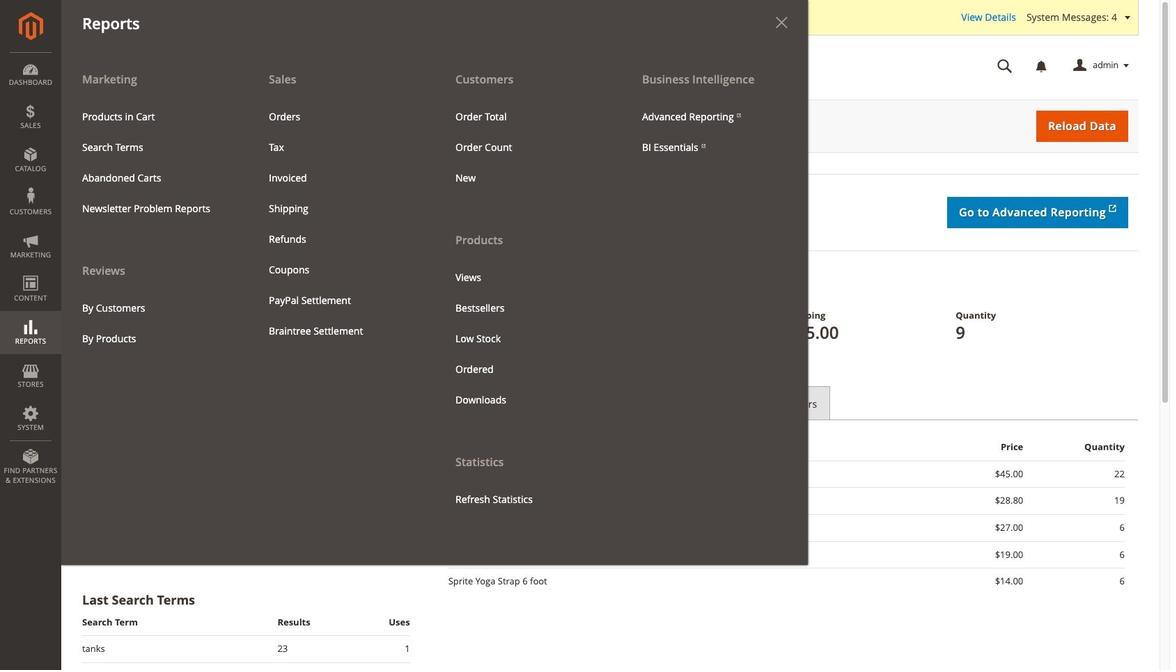 Task type: locate. For each thing, give the bounding box(es) containing it.
menu
[[61, 64, 808, 566], [61, 64, 248, 354], [435, 64, 621, 515], [72, 101, 238, 224], [258, 101, 424, 347], [445, 101, 611, 193], [632, 101, 798, 163], [445, 262, 611, 416], [72, 293, 238, 354]]

menu bar
[[0, 0, 808, 566]]



Task type: describe. For each thing, give the bounding box(es) containing it.
magento admin panel image
[[18, 12, 43, 40]]



Task type: vqa. For each thing, say whether or not it's contained in the screenshot.
from text field
no



